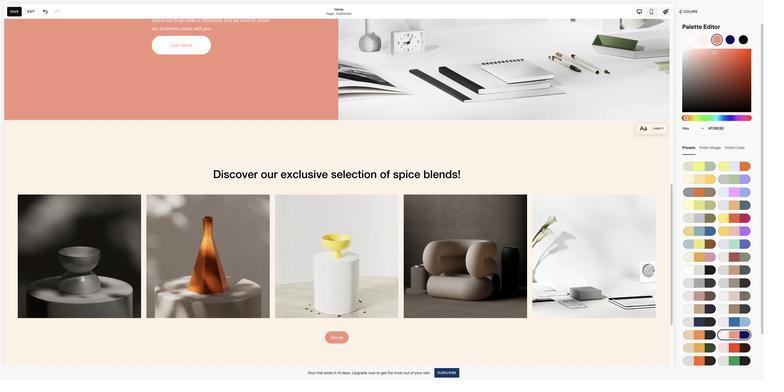 Task type: vqa. For each thing, say whether or not it's contained in the screenshot.
Image
yes



Task type: locate. For each thing, give the bounding box(es) containing it.
home
[[334, 7, 343, 11]]

from left image
[[700, 145, 709, 150]]

1 vertical spatial tab list
[[682, 140, 751, 155]]

save
[[10, 9, 19, 13]]

save button
[[7, 7, 22, 16]]

0 horizontal spatial tab list
[[633, 7, 658, 16]]

most
[[394, 371, 403, 375]]

tab list
[[633, 7, 658, 16], [682, 140, 751, 155]]

1 horizontal spatial from
[[725, 145, 734, 150]]

from
[[700, 145, 709, 150], [725, 145, 734, 150]]

editor
[[703, 23, 720, 30]]

from color
[[725, 145, 745, 150]]

1 horizontal spatial tab list
[[682, 140, 751, 155]]

from image
[[700, 145, 721, 150]]

page
[[326, 12, 334, 15]]

colors
[[684, 10, 698, 14]]

2 from from the left
[[725, 145, 734, 150]]

from left color
[[725, 145, 734, 150]]

Color format field
[[682, 123, 706, 134]]

from for from image
[[700, 145, 709, 150]]

ends
[[324, 371, 333, 375]]

presets button
[[682, 140, 696, 155]]

0 horizontal spatial from
[[700, 145, 709, 150]]

color
[[735, 145, 745, 150]]

your trial ends in 14 days. upgrade now to get the most out of your site.
[[308, 371, 430, 375]]

home page · published
[[326, 7, 351, 15]]

the
[[388, 371, 393, 375]]

color map slider
[[712, 50, 717, 55]]

1 from from the left
[[700, 145, 709, 150]]

14
[[338, 371, 341, 375]]

now
[[368, 371, 376, 375]]



Task type: describe. For each thing, give the bounding box(es) containing it.
out
[[404, 371, 410, 375]]

subscribe
[[438, 371, 456, 375]]

hue slider slider
[[684, 116, 688, 120]]

subscribe button
[[435, 368, 459, 378]]

0 vertical spatial tab list
[[633, 7, 658, 16]]

exit
[[27, 9, 35, 13]]

hex
[[682, 126, 689, 131]]

your
[[415, 371, 422, 375]]

exit button
[[25, 7, 38, 16]]

get
[[381, 371, 387, 375]]

Hex field
[[709, 126, 749, 131]]

colors button
[[674, 6, 703, 17]]

tab list containing presets
[[682, 140, 751, 155]]

your
[[308, 371, 316, 375]]

·
[[335, 12, 336, 15]]

presets
[[682, 145, 696, 150]]

palette editor
[[682, 23, 720, 30]]

trial
[[316, 371, 323, 375]]

published
[[336, 12, 351, 15]]

from for from color
[[725, 145, 734, 150]]

upgrade
[[352, 371, 367, 375]]

image
[[710, 145, 721, 150]]

in
[[333, 371, 337, 375]]

from color button
[[725, 140, 745, 155]]

of
[[411, 371, 414, 375]]

from image button
[[700, 140, 721, 155]]

palette
[[682, 23, 702, 30]]

site.
[[423, 371, 430, 375]]

to
[[377, 371, 380, 375]]

days.
[[342, 371, 351, 375]]



